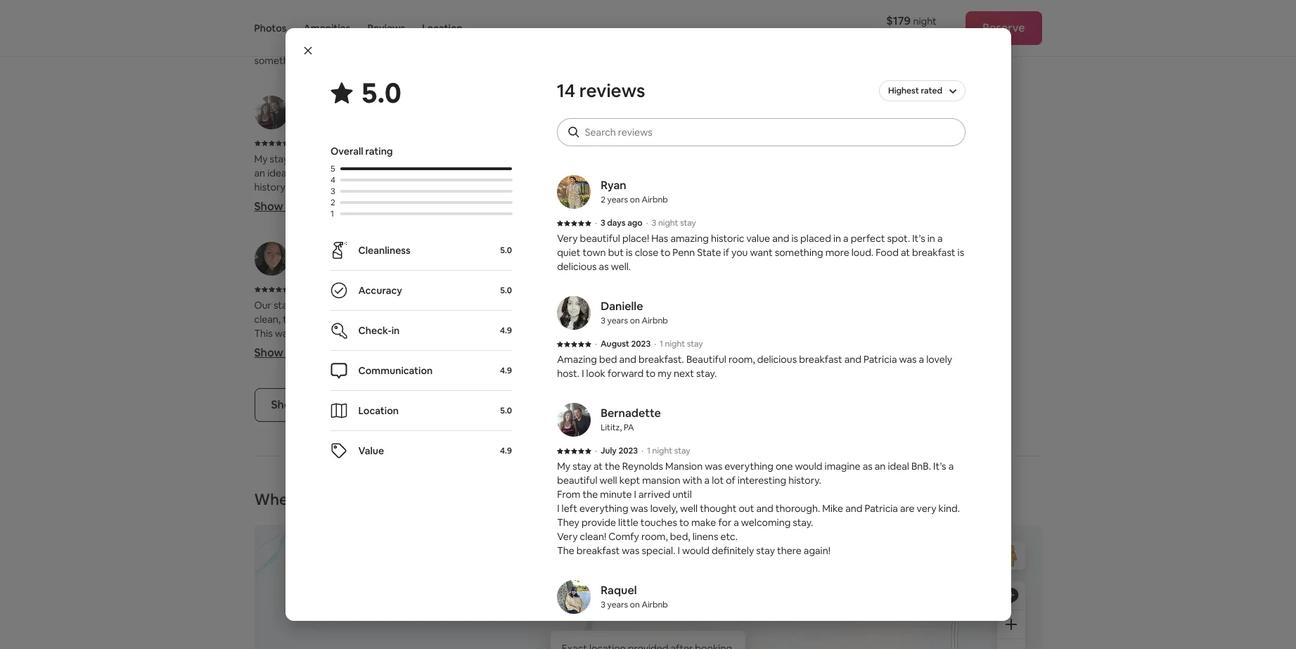 Task type: locate. For each thing, give the bounding box(es) containing it.
has left the reviews button
[[349, 26, 365, 39]]

reviews button
[[367, 0, 405, 56]]

5.0 for cleanliness
[[500, 245, 512, 256]]

reviews
[[367, 22, 405, 34]]

amazing left "location" button
[[368, 26, 406, 39]]

accuracy
[[358, 284, 402, 297]]

ideal inside 5.0 dialog
[[888, 460, 909, 473]]

google map
showing 3 points of interest. region
[[77, 350, 1157, 649]]

etc. inside list
[[418, 251, 435, 264]]

in
[[530, 26, 538, 39], [331, 40, 339, 53], [833, 232, 841, 245], [927, 232, 935, 245], [391, 324, 400, 337]]

show more button for our stay at patricia's was beyond expectations. it was peaceful and so clean, truly breathtaking. breakfast was a delight, kuddos to the chef!. this was exactly the stay i was looking for. quiet and peaceful, good food and a few good shops. thank you for welcoming us into your beautiful home. you certainly put a lot of work and love into this place. i cannot wait to come back and stay an additional night!
[[254, 345, 314, 360]]

town up danielle at left
[[583, 246, 606, 259]]

1 horizontal spatial bernadette image
[[557, 403, 591, 437]]

staying
[[685, 152, 718, 165]]

close for ·
[[635, 246, 658, 259]]

room,
[[825, 26, 852, 39], [338, 251, 365, 264], [728, 353, 755, 366], [641, 530, 668, 543]]

0 horizontal spatial reviews
[[330, 397, 371, 412]]

airbnb inside ryan 2 years on airbnb
[[642, 194, 668, 205]]

3 up june
[[697, 114, 702, 126]]

wait inside i loved staying here. it was very peaceful and luxurious. patricia and her husband always made me feel comfortable and welcomed. the breakfast was delicious, and they were able to customize based on dietary restrictions. the room was breathtaking! i can't wait to stay again!
[[901, 195, 920, 207]]

1 horizontal spatial breakfast
[[864, 327, 907, 340]]

make inside 5.0 dialog
[[691, 516, 716, 529]]

breakfast.
[[735, 26, 781, 39], [638, 353, 684, 366]]

food
[[355, 54, 378, 67], [876, 246, 899, 259]]

very beautiful place!  has amazing historic value and is placed in a perfect spot.  it's in a quiet town but is close to penn state if you want something more loud.  food at breakfast is delicious as well. inside 5.0 dialog
[[557, 232, 964, 273]]

beautiful for ·
[[686, 353, 726, 366]]

back!
[[948, 341, 972, 354]]

1 vertical spatial special.
[[642, 544, 675, 557]]

1 horizontal spatial kept
[[619, 474, 640, 487]]

definitely inside 5.0 dialog
[[712, 544, 754, 557]]

3 4.9 from the top
[[500, 445, 512, 456]]

you
[[327, 355, 344, 368]]

1 horizontal spatial · 3 days ago · 3 night stay
[[595, 217, 696, 229]]

1 horizontal spatial you
[[523, 40, 539, 53]]

state down restrictions.
[[697, 246, 721, 259]]

bnb. inside 5.0 dialog
[[911, 460, 931, 473]]

1 vertical spatial you
[[731, 246, 748, 259]]

reynolds down '· july 2023 · 1 night stay'
[[622, 460, 663, 473]]

quiet for ·
[[557, 246, 581, 259]]

add a place to the map image
[[1002, 587, 1019, 604]]

again!
[[654, 209, 680, 221], [501, 265, 528, 278], [804, 544, 830, 557]]

0 vertical spatial wait
[[901, 195, 920, 207]]

overall
[[330, 145, 363, 158]]

look for ·
[[586, 367, 605, 380]]

lovely inside list
[[716, 40, 742, 53]]

1 horizontal spatial definitely
[[712, 544, 754, 557]]

1 vertical spatial penn
[[673, 246, 695, 259]]

ideal inside list
[[267, 167, 289, 179]]

show all 14 reviews button
[[254, 388, 388, 422]]

2 vertical spatial again!
[[804, 544, 830, 557]]

host. inside 5.0 dialog
[[557, 367, 580, 380]]

0 horizontal spatial bernadette image
[[254, 95, 288, 129]]

years down danielle at left
[[607, 315, 628, 326]]

5.0
[[361, 75, 401, 111], [500, 245, 512, 256], [500, 285, 512, 296], [500, 405, 512, 416]]

want right katie
[[750, 246, 773, 259]]

can't inside i loved staying here. it was very peaceful and luxurious. patricia and her husband always made me feel comfortable and welcomed. the breakfast was delicious, and they were able to customize based on dietary restrictions. the room was breathtaking! i can't wait to stay again!
[[876, 195, 899, 207]]

state for 1 night stay
[[488, 40, 512, 53]]

reynolds up 4
[[319, 152, 360, 165]]

3 inside raquel 3 years on airbnb
[[601, 599, 605, 610]]

1 4.9 from the top
[[500, 325, 512, 336]]

0 horizontal spatial definitely
[[409, 265, 451, 278]]

clean! inside list
[[277, 251, 303, 264]]

1 vertical spatial from
[[557, 488, 580, 501]]

1 horizontal spatial my
[[557, 460, 570, 473]]

1 vertical spatial comfy
[[608, 530, 639, 543]]

1 vertical spatial historic
[[711, 232, 744, 245]]

coffee
[[888, 313, 918, 325]]

spot. inside 5.0 dialog
[[887, 232, 910, 245]]

0 vertical spatial august
[[697, 11, 726, 22]]

has down dietary
[[651, 232, 668, 245]]

lot inside 5.0 dialog
[[712, 474, 724, 487]]

0 vertical spatial placed
[[497, 26, 528, 39]]

0 horizontal spatial out
[[436, 209, 451, 221]]

quiet
[[348, 40, 372, 53], [557, 246, 581, 259]]

want inside 5.0 dialog
[[750, 246, 773, 259]]

perfect inside list
[[254, 40, 289, 53]]

beautiful inside list
[[783, 26, 823, 39]]

more down spacious
[[685, 345, 713, 360]]

town down reviews at the top left of the page
[[374, 40, 397, 53]]

show more button down the advantage
[[654, 345, 713, 360]]

next for 1 night stay
[[861, 40, 881, 53]]

into down peaceful,
[[509, 341, 527, 354]]

amazing for 1 night stay
[[654, 26, 694, 39]]

0 vertical spatial it
[[745, 152, 751, 165]]

close for 1 night stay
[[426, 40, 450, 53]]

but down reviews at the top left of the page
[[399, 40, 415, 53]]

1 vertical spatial has
[[651, 232, 668, 245]]

interesting inside 5.0 dialog
[[738, 474, 786, 487]]

an
[[254, 167, 265, 179], [697, 341, 708, 354], [414, 369, 425, 382], [875, 460, 886, 473]]

value for 1 night stay
[[444, 26, 467, 39]]

1 horizontal spatial until
[[672, 488, 692, 501]]

i loved staying here. it was very peaceful and luxurious. patricia and her husband always made me feel comfortable and welcomed. the breakfast was delicious, and they were able to customize based on dietary restrictions. the room was breathtaking! i can't wait to stay again!
[[654, 152, 970, 221]]

penn for ·
[[673, 246, 695, 259]]

amazing bed and breakfast.  beautiful room, delicious breakfast and patricia was a lovely host.  i look forward to my next stay. for ·
[[557, 353, 952, 380]]

next inside 5.0 dialog
[[674, 367, 694, 380]]

bernadette up the pa
[[601, 406, 661, 421]]

room, down spacious
[[728, 353, 755, 366]]

at right the our
[[799, 299, 808, 311]]

well
[[378, 167, 396, 179], [377, 209, 395, 221], [599, 474, 617, 487], [680, 502, 698, 515]]

bernadette for bernadette lititz, pa
[[601, 406, 661, 421]]

katie image
[[654, 242, 687, 276], [654, 242, 687, 276]]

0 horizontal spatial interesting
[[516, 167, 565, 179]]

historic inside list
[[408, 26, 441, 39]]

close inside list
[[426, 40, 450, 53]]

history.
[[254, 181, 287, 193], [788, 474, 821, 487]]

forward inside list
[[795, 40, 831, 53]]

5.0 for location
[[500, 405, 512, 416]]

danielle image
[[557, 296, 591, 330], [557, 296, 591, 330]]

clean! up april
[[277, 251, 303, 264]]

2 down 4
[[330, 197, 335, 208]]

show more down the advantage
[[654, 345, 713, 360]]

show up ingrid icon
[[254, 199, 283, 214]]

we
[[913, 299, 928, 311], [845, 341, 860, 354]]

3 left the reviews button
[[349, 11, 353, 22]]

for
[[415, 237, 429, 249], [430, 341, 443, 354], [718, 516, 731, 529]]

peaceful up comfortable
[[795, 152, 834, 165]]

penn inside 5.0 dialog
[[673, 246, 695, 259]]

kept
[[398, 167, 418, 179], [619, 474, 640, 487]]

amazing down dietary
[[670, 232, 709, 245]]

look for 1 night stay
[[774, 40, 793, 53]]

come
[[920, 341, 946, 354], [322, 369, 347, 382]]

loud. inside list
[[331, 54, 353, 67]]

1 vertical spatial lovely
[[926, 353, 952, 366]]

loud.
[[331, 54, 353, 67], [851, 246, 873, 259]]

0 horizontal spatial penn
[[464, 40, 486, 53]]

mansion
[[362, 152, 400, 165], [665, 460, 703, 473]]

very inside 5.0 dialog
[[917, 502, 936, 515]]

forward inside 5.0 dialog
[[608, 367, 644, 380]]

we up the bar.
[[913, 299, 928, 311]]

show more button for i loved staying here. it was very peaceful and luxurious. patricia and her husband always made me feel comfortable and welcomed. the breakfast was delicious, and they were able to customize based on dietary restrictions. the room was breathtaking! i can't wait to stay again!
[[654, 199, 713, 214]]

look
[[774, 40, 793, 53], [586, 367, 605, 380]]

something
[[254, 54, 303, 67], [775, 246, 823, 259]]

3 down dietary
[[652, 217, 656, 229]]

1 vertical spatial · 3 days ago · 3 night stay
[[595, 217, 696, 229]]

comfortable
[[791, 167, 847, 179]]

1 vertical spatial amazing
[[557, 353, 597, 366]]

next up highest rated dropdown button
[[861, 40, 881, 53]]

here.
[[720, 152, 743, 165]]

food for 1 night stay
[[355, 54, 378, 67]]

airbnb inside raquel 3 years on airbnb
[[642, 599, 668, 610]]

lovely,
[[347, 209, 375, 221], [650, 502, 678, 515]]

1 vertical spatial very
[[306, 223, 326, 235]]

0 horizontal spatial thought
[[397, 209, 434, 221]]

1 vertical spatial bed
[[778, 327, 796, 340]]

show more button up cannot
[[254, 345, 314, 360]]

breakfast down reviews at the top left of the page
[[392, 54, 435, 67]]

ideal
[[267, 167, 289, 179], [888, 460, 909, 473]]

· 3 days ago · 3 night stay inside list
[[292, 11, 393, 22]]

clean! inside 5.0 dialog
[[580, 530, 606, 543]]

something up the our
[[775, 246, 823, 259]]

more down exactly
[[286, 345, 314, 360]]

amazing bed and breakfast.  beautiful room, delicious breakfast and patricia was a lovely host.  i look forward to my next stay. inside 5.0 dialog
[[557, 353, 952, 380]]

touches inside list
[[338, 237, 374, 249]]

the
[[302, 152, 317, 165], [280, 195, 295, 207], [810, 299, 826, 311], [524, 313, 539, 325], [716, 313, 731, 325], [800, 313, 815, 325], [329, 327, 345, 340], [761, 327, 776, 340], [605, 460, 620, 473], [583, 488, 598, 501]]

patricia inside i loved staying here. it was very peaceful and luxurious. patricia and her husband always made me feel comfortable and welcomed. the breakfast was delicious, and they were able to customize based on dietary restrictions. the room was breathtaking! i can't wait to stay again!
[[900, 152, 934, 165]]

love
[[483, 355, 501, 368]]

has for 1 night stay
[[349, 26, 365, 39]]

2 vertical spatial reynolds
[[622, 460, 663, 473]]

show down the advantage
[[654, 345, 683, 360]]

interesting
[[516, 167, 565, 179], [738, 474, 786, 487]]

1 vertical spatial our
[[939, 313, 956, 325]]

raquel image up staying
[[654, 95, 687, 129]]

shops.
[[350, 341, 379, 354]]

more for my husband and i loved our stay at the reynolds mansion! we took advantage of the pool table and the complimentary coffee bar. our room was spacious and the bed was so comfy! breakfast was delicious and i had an incredible massage from lisa. we can't wait to come back!
[[685, 345, 713, 360]]

room inside i loved staying here. it was very peaceful and luxurious. patricia and her husband always made me feel comfortable and welcomed. the breakfast was delicious, and they were able to customize based on dietary restrictions. the room was breathtaking! i can't wait to stay again!
[[763, 195, 787, 207]]

host.
[[744, 40, 767, 53], [557, 367, 580, 380]]

special. up april 2023 · 1 night stay
[[339, 265, 373, 278]]

bernadette image
[[254, 95, 288, 129], [557, 403, 591, 437]]

food up mansion!
[[876, 246, 899, 259]]

1 horizontal spatial look
[[774, 40, 793, 53]]

0 vertical spatial july
[[298, 138, 314, 149]]

days inside 5.0 dialog
[[607, 217, 626, 229]]

1 night stay
[[344, 138, 387, 149]]

so up chef!.
[[557, 299, 567, 311]]

can't down customize
[[876, 195, 899, 207]]

breakfast
[[368, 313, 411, 325], [864, 327, 907, 340]]

well. inside 5.0 dialog
[[611, 260, 631, 273]]

show more button down always at right
[[654, 199, 713, 214]]

on down the 'raquel'
[[630, 599, 640, 610]]

little inside list
[[315, 237, 336, 249]]

on inside raquel 3 years on airbnb
[[630, 599, 640, 610]]

on down danielle at left
[[630, 315, 640, 326]]

years for ryan
[[607, 194, 628, 205]]

1 vertical spatial so
[[818, 327, 828, 340]]

at up truly
[[294, 299, 304, 311]]

amazing for ·
[[557, 353, 597, 366]]

2 4.9 from the top
[[500, 365, 512, 376]]

1 vertical spatial value
[[746, 232, 770, 245]]

show more button for my husband and i loved our stay at the reynolds mansion! we took advantage of the pool table and the complimentary coffee bar. our room was spacious and the bed was so comfy! breakfast was delicious and i had an incredible massage from lisa. we can't wait to come back!
[[654, 345, 713, 360]]

0 vertical spatial bed,
[[367, 251, 387, 264]]

bed for 1 night stay
[[696, 26, 714, 39]]

photos
[[254, 22, 287, 34]]

more for my stay at the reynolds mansion was everything one would imagine as an ideal bnb.   it's a beautiful well kept mansion with a lot of interesting history.
[[286, 199, 314, 214]]

value right katie
[[746, 232, 770, 245]]

peaceful up kuddos
[[496, 299, 535, 311]]

1 vertical spatial if
[[723, 246, 729, 259]]

my inside 5.0 dialog
[[658, 367, 672, 380]]

raquel image for raquel image to the top
[[654, 95, 687, 129]]

amazing bed and breakfast.  beautiful room, delicious breakfast and patricia was a lovely host.  i look forward to my next stay. for 1 night stay
[[654, 26, 958, 53]]

0 horizontal spatial amazing
[[557, 353, 597, 366]]

clean!
[[277, 251, 303, 264], [580, 530, 606, 543]]

1 horizontal spatial town
[[583, 246, 606, 259]]

0 horizontal spatial look
[[586, 367, 605, 380]]

historic right the reviews button
[[408, 26, 441, 39]]

perfect inside 5.0 dialog
[[851, 232, 885, 245]]

wait down the based
[[901, 195, 920, 207]]

make
[[388, 237, 413, 249], [691, 516, 716, 529]]

place! left reviews at the top left of the page
[[319, 26, 346, 39]]

4.9 for check-in
[[500, 325, 512, 336]]

next inside list
[[861, 40, 881, 53]]

days inside list
[[304, 11, 323, 22]]

0 vertical spatial well.
[[500, 54, 520, 67]]

breakfast
[[896, 26, 939, 39], [392, 54, 435, 67], [654, 181, 697, 193], [912, 246, 955, 259], [274, 265, 317, 278], [799, 353, 842, 366], [577, 544, 620, 557]]

can't inside my husband and i loved our stay at the reynolds mansion! we took advantage of the pool table and the complimentary coffee bar. our room was spacious and the bed was so comfy! breakfast was delicious and i had an incredible massage from lisa. we can't wait to come back!
[[862, 341, 885, 354]]

3 down 5
[[330, 186, 335, 197]]

2 inside ryan 2 years on airbnb
[[601, 194, 605, 205]]

highest rated
[[888, 85, 943, 96]]

value for ·
[[746, 232, 770, 245]]

1 horizontal spatial raquel image
[[654, 95, 687, 129]]

ryan 2 years on airbnb
[[601, 178, 668, 205]]

lisa.
[[823, 341, 843, 354]]

0 horizontal spatial 14
[[316, 397, 328, 412]]

1 vertical spatial loved
[[734, 299, 759, 311]]

on for raquel
[[630, 599, 640, 610]]

additional
[[427, 369, 472, 382]]

1 vertical spatial but
[[608, 246, 624, 259]]

0 vertical spatial into
[[509, 341, 527, 354]]

airbnb for ryan
[[642, 194, 668, 205]]

july
[[298, 138, 314, 149], [601, 445, 617, 456]]

reviews inside button
[[330, 397, 371, 412]]

0 vertical spatial town
[[374, 40, 397, 53]]

ingrid image
[[254, 242, 288, 276]]

0 vertical spatial mansion
[[362, 152, 400, 165]]

more down breathtaking!
[[825, 246, 849, 259]]

bed inside 5.0 dialog
[[599, 353, 617, 366]]

you
[[523, 40, 539, 53], [731, 246, 748, 259], [411, 341, 428, 354]]

customize
[[863, 181, 909, 193]]

1 vertical spatial bernadette
[[601, 406, 661, 421]]

historic down restrictions.
[[711, 232, 744, 245]]

all
[[302, 397, 314, 412]]

quiet inside list
[[348, 40, 372, 53]]

has inside 5.0 dialog
[[651, 232, 668, 245]]

breakfast. for 1 night stay
[[735, 26, 781, 39]]

bernadette image for 1 night stay
[[254, 95, 288, 129]]

show more for my husband and i loved our stay at the reynolds mansion! we took advantage of the pool table and the complimentary coffee bar. our room was spacious and the bed was so comfy! breakfast was delicious and i had an incredible massage from lisa. we can't wait to come back!
[[654, 345, 713, 360]]

minute down july 2023
[[297, 195, 329, 207]]

mansion down '· july 2023 · 1 night stay'
[[665, 460, 703, 473]]

on inside ryan 2 years on airbnb
[[630, 194, 640, 205]]

wait inside our stay at patricia's was beyond expectations. it was peaceful and so clean, truly breathtaking. breakfast was a delight, kuddos to the chef!. this was exactly the stay i was looking for. quiet and peaceful, good food and a few good shops. thank you for welcoming us into your beautiful home. you certainly put a lot of work and love into this place. i cannot wait to come back and stay an additional night!
[[288, 369, 307, 382]]

stay.
[[884, 40, 904, 53], [490, 237, 510, 249], [696, 367, 717, 380], [793, 516, 813, 529]]

photos button
[[254, 0, 287, 56]]

0 horizontal spatial come
[[322, 369, 347, 382]]

location inside 5.0 dialog
[[358, 404, 399, 417]]

breakfast up dietary
[[654, 181, 697, 193]]

an inside 5.0 dialog
[[875, 460, 886, 473]]

place! inside 5.0 dialog
[[622, 232, 649, 245]]

0 vertical spatial comfy
[[306, 251, 336, 264]]

0 vertical spatial but
[[399, 40, 415, 53]]

into down us
[[503, 355, 521, 368]]

comfy up the 'raquel'
[[608, 530, 639, 543]]

ago
[[325, 11, 340, 22], [627, 217, 643, 229]]

food down reviews at the top left of the page
[[355, 54, 378, 67]]

show more button up ingrid image
[[254, 199, 314, 214]]

spot. down 'amenities' on the top
[[291, 40, 314, 53]]

bernadette image for ·
[[557, 403, 591, 437]]

0 horizontal spatial clean!
[[277, 251, 303, 264]]

0 horizontal spatial bed
[[599, 353, 617, 366]]

airbnb inside danielle 3 years on airbnb
[[642, 315, 668, 326]]

2 horizontal spatial again!
[[804, 544, 830, 557]]

0 horizontal spatial are
[[290, 223, 304, 235]]

years up june
[[704, 114, 725, 126]]

1 horizontal spatial july
[[601, 445, 617, 456]]

mansion down 1 night stay
[[362, 152, 400, 165]]

peaceful inside i loved staying here. it was very peaceful and luxurious. patricia and her husband always made me feel comfortable and welcomed. the breakfast was delicious, and they were able to customize based on dietary restrictions. the room was breathtaking! i can't wait to stay again!
[[795, 152, 834, 165]]

1 vertical spatial again!
[[501, 265, 528, 278]]

1 horizontal spatial raquel image
[[654, 95, 687, 129]]

arrived down overall
[[336, 195, 367, 207]]

1 vertical spatial perfect
[[851, 232, 885, 245]]

1 horizontal spatial host.
[[744, 40, 767, 53]]

3 down the 'raquel'
[[601, 599, 605, 610]]

historic inside 5.0 dialog
[[711, 232, 744, 245]]

but for 1 night stay
[[399, 40, 415, 53]]

town inside 5.0 dialog
[[583, 246, 606, 259]]

0 horizontal spatial well.
[[500, 54, 520, 67]]

1 vertical spatial place!
[[622, 232, 649, 245]]

1 horizontal spatial breakfast.
[[735, 26, 781, 39]]

my inside list
[[845, 40, 859, 53]]

come down you
[[322, 369, 347, 382]]

1 vertical spatial july
[[601, 445, 617, 456]]

june
[[697, 138, 716, 149]]

close down dietary
[[635, 246, 658, 259]]

into
[[509, 341, 527, 354], [503, 355, 521, 368]]

breakfast. inside 5.0 dialog
[[638, 353, 684, 366]]

forward for ·
[[608, 367, 644, 380]]

0 vertical spatial host.
[[744, 40, 767, 53]]

1 vertical spatial my
[[654, 299, 667, 311]]

0 horizontal spatial place!
[[319, 26, 346, 39]]

airbnb for raquel
[[642, 599, 668, 610]]

airbnb for danielle
[[642, 315, 668, 326]]

Search reviews, Press 'Enter' to search text field
[[585, 125, 952, 139]]

1 vertical spatial provide
[[582, 516, 616, 529]]

show more for our stay at patricia's was beyond expectations. it was peaceful and so clean, truly breathtaking. breakfast was a delight, kuddos to the chef!. this was exactly the stay i was looking for. quiet and peaceful, good food and a few good shops. thank you for welcoming us into your beautiful home. you certainly put a lot of work and love into this place. i cannot wait to come back and stay an additional night!
[[254, 345, 314, 360]]

room
[[763, 195, 787, 207], [654, 327, 678, 340]]

value right the reviews button
[[444, 26, 467, 39]]

my for 1 night stay
[[845, 40, 859, 53]]

show more button for my stay at the reynolds mansion was everything one would imagine as an ideal bnb.   it's a beautiful well kept mansion with a lot of interesting history.
[[254, 199, 314, 214]]

good up you
[[324, 341, 348, 354]]

beautiful inside 5.0 dialog
[[686, 353, 726, 366]]

spot.
[[291, 40, 314, 53], [887, 232, 910, 245]]

with
[[461, 167, 480, 179], [682, 474, 702, 487]]

our
[[254, 299, 271, 311], [939, 313, 956, 325]]

complimentary
[[817, 313, 886, 325]]

show left the all
[[271, 397, 300, 412]]

it up delight,
[[468, 299, 474, 311]]

amenities button
[[303, 0, 351, 56]]

· july 2023 · 1 night stay
[[595, 445, 690, 456]]

perfect down breathtaking!
[[851, 232, 885, 245]]

communication
[[358, 364, 433, 377]]

lovely, up cleanliness
[[347, 209, 375, 221]]

so up lisa.
[[818, 327, 828, 340]]

quiet for 1 night stay
[[348, 40, 372, 53]]

our down took
[[939, 313, 956, 325]]

loved up pool
[[734, 299, 759, 311]]

special. up raquel 3 years on airbnb at bottom
[[642, 544, 675, 557]]

amazing bed and breakfast.  beautiful room, delicious breakfast and patricia was a lovely host.  i look forward to my next stay. inside list
[[654, 26, 958, 53]]

1 vertical spatial wait
[[887, 341, 906, 354]]

has for ·
[[651, 232, 668, 245]]

list
[[249, 0, 1047, 388]]

raquel image
[[654, 95, 687, 129], [557, 580, 591, 614]]

quiet down ryan image
[[557, 246, 581, 259]]

on left dietary
[[630, 194, 640, 205]]

1 vertical spatial kept
[[619, 474, 640, 487]]

me
[[755, 167, 770, 179]]

1 horizontal spatial minute
[[600, 488, 632, 501]]

1 vertical spatial mansion
[[642, 474, 680, 487]]

if for 1 night stay
[[515, 40, 520, 53]]

it's
[[316, 40, 329, 53], [313, 167, 326, 179], [912, 232, 925, 245], [933, 460, 946, 473]]

2 vertical spatial wait
[[288, 369, 307, 382]]

0 vertical spatial historic
[[408, 26, 441, 39]]

comfy left ny
[[306, 251, 336, 264]]

something down 'photos'
[[254, 54, 303, 67]]

airbnb
[[738, 114, 764, 126], [642, 194, 668, 205], [642, 315, 668, 326], [642, 599, 668, 610]]

raquel image
[[654, 95, 687, 129], [557, 580, 591, 614]]

list containing bernadette
[[249, 0, 1047, 388]]

1 vertical spatial something
[[775, 246, 823, 259]]

from
[[254, 195, 278, 207], [557, 488, 580, 501]]

on for ryan
[[630, 194, 640, 205]]

there inside 5.0 dialog
[[777, 544, 802, 557]]

show more for i loved staying here. it was very peaceful and luxurious. patricia and her husband always made me feel comfortable and welcomed. the breakfast was delicious, and they were able to customize based on dietary restrictions. the room was breathtaking! i can't wait to stay again!
[[654, 199, 713, 214]]

massage
[[756, 341, 797, 354]]

0 vertical spatial lovely,
[[347, 209, 375, 221]]

our up clean,
[[254, 299, 271, 311]]

years inside raquel 3 years on airbnb
[[607, 599, 628, 610]]

1 horizontal spatial thorough.
[[776, 502, 820, 515]]

katie
[[697, 245, 725, 259]]

amazing bed and breakfast.  beautiful room, delicious breakfast and patricia was a lovely host.  i look forward to my next stay.
[[654, 26, 958, 53], [557, 353, 952, 380]]

1 horizontal spatial clean!
[[580, 530, 606, 543]]

perfect down 'photos'
[[254, 40, 289, 53]]

i
[[769, 40, 771, 53], [654, 152, 656, 165], [331, 195, 334, 207], [872, 195, 874, 207], [254, 209, 257, 221], [375, 265, 377, 278], [729, 299, 732, 311], [368, 327, 370, 340], [673, 341, 675, 354], [570, 355, 573, 368], [582, 367, 584, 380], [634, 488, 636, 501], [557, 502, 559, 515], [678, 544, 680, 557]]

show more
[[254, 199, 314, 214], [654, 199, 713, 214], [254, 345, 314, 360], [654, 345, 713, 360]]

amazing inside list
[[368, 26, 406, 39]]

show left restrictions.
[[654, 199, 683, 214]]

penn right "location" button
[[464, 40, 486, 53]]

4.9 for communication
[[500, 365, 512, 376]]

1 horizontal spatial well.
[[611, 260, 631, 273]]

ago left reviews at the top left of the page
[[325, 11, 340, 22]]

0 vertical spatial arrived
[[336, 195, 367, 207]]

ingrid image
[[254, 242, 288, 276]]

0 horizontal spatial bernadette image
[[254, 95, 288, 129]]

1 horizontal spatial peaceful
[[795, 152, 834, 165]]

state inside 5.0 dialog
[[697, 246, 721, 259]]

more up ingrid image
[[286, 199, 314, 214]]

something inside 5.0 dialog
[[775, 246, 823, 259]]

place! down ryan 2 years on airbnb
[[622, 232, 649, 245]]

quiet down reviews at the top left of the page
[[348, 40, 372, 53]]

but
[[399, 40, 415, 53], [608, 246, 624, 259]]

next down had
[[674, 367, 694, 380]]

husband up the advantage
[[669, 299, 708, 311]]

0 horizontal spatial from
[[254, 195, 278, 207]]

beautiful for 1 night stay
[[783, 26, 823, 39]]

0 horizontal spatial one
[[473, 152, 490, 165]]

bernadette image for 1 night stay
[[254, 95, 288, 129]]

value inside list
[[444, 26, 467, 39]]

husband up dietary
[[654, 167, 693, 179]]

food for ·
[[876, 246, 899, 259]]

well. for ·
[[611, 260, 631, 273]]

at down july 2023
[[291, 152, 300, 165]]

bed for ·
[[599, 353, 617, 366]]

to
[[452, 40, 462, 53], [833, 40, 843, 53], [851, 181, 860, 193], [923, 195, 932, 207], [376, 237, 386, 249], [661, 246, 670, 259], [512, 313, 522, 325], [908, 341, 918, 354], [646, 367, 656, 380], [310, 369, 319, 382], [679, 516, 689, 529]]

1 horizontal spatial loved
[[734, 299, 759, 311]]

amazing for 1 night stay
[[368, 26, 406, 39]]

out inside 5.0 dialog
[[739, 502, 754, 515]]

1 horizontal spatial mansion
[[642, 474, 680, 487]]

days right 'photos'
[[304, 11, 323, 22]]

zoom in image
[[1005, 619, 1016, 630]]

my stay at the reynolds mansion was everything one would imagine as an ideal bnb.   it's a beautiful well kept mansion with a lot of interesting history. from the minute i arrived until i left everything was lovely, well thought out and thorough.  mike and patricia are very kind. they provide little touches to make for a welcoming stay. very clean!  comfy room, bed, linens etc. the breakfast was special.   i would definitely stay there again!
[[254, 152, 570, 278], [557, 460, 960, 557]]

on inside i loved staying here. it was very peaceful and luxurious. patricia and her husband always made me feel comfortable and welcomed. the breakfast was delicious, and they were able to customize based on dietary restrictions. the room was breathtaking! i can't wait to stay again!
[[941, 181, 953, 193]]

but up danielle at left
[[608, 246, 624, 259]]

0 vertical spatial place!
[[319, 26, 346, 39]]

drag pegman onto the map to open street view image
[[997, 541, 1025, 569]]

april
[[298, 284, 317, 295]]

0 vertical spatial look
[[774, 40, 793, 53]]

want for 1 night stay
[[541, 40, 564, 53]]

it inside our stay at patricia's was beyond expectations. it was peaceful and so clean, truly breathtaking. breakfast was a delight, kuddos to the chef!. this was exactly the stay i was looking for. quiet and peaceful, good food and a few good shops. thank you for welcoming us into your beautiful home. you certainly put a lot of work and love into this place. i cannot wait to come back and stay an additional night!
[[468, 299, 474, 311]]

arrived down '· july 2023 · 1 night stay'
[[639, 488, 670, 501]]

2
[[601, 194, 605, 205], [330, 197, 335, 208]]

at up mansion!
[[901, 246, 910, 259]]

bed
[[696, 26, 714, 39], [778, 327, 796, 340], [599, 353, 617, 366]]

of inside 5.0 dialog
[[726, 474, 735, 487]]

loud. down 'amenities' on the top
[[331, 54, 353, 67]]

little
[[315, 237, 336, 249], [618, 516, 638, 529]]

0 vertical spatial linens
[[390, 251, 415, 264]]

bernadette image
[[254, 95, 288, 129], [557, 403, 591, 437]]

beautiful
[[277, 26, 317, 39], [335, 167, 376, 179], [580, 232, 620, 245], [254, 355, 295, 368], [557, 474, 597, 487]]

1 horizontal spatial location
[[422, 22, 462, 34]]

1 horizontal spatial make
[[691, 516, 716, 529]]



Task type: describe. For each thing, give the bounding box(es) containing it.
breakfast inside i loved staying here. it was very peaceful and luxurious. patricia and her husband always made me feel comfortable and welcomed. the breakfast was delicious, and they were able to customize based on dietary restrictions. the room was breathtaking! i can't wait to stay again!
[[654, 181, 697, 193]]

pa
[[624, 422, 634, 433]]

husband inside my husband and i loved our stay at the reynolds mansion! we took advantage of the pool table and the complimentary coffee bar. our room was spacious and the bed was so comfy! breakfast was delicious and i had an incredible massage from lisa. we can't wait to come back!
[[669, 299, 708, 311]]

want for ·
[[750, 246, 773, 259]]

kept inside 5.0 dialog
[[619, 474, 640, 487]]

imagine inside 5.0 dialog
[[825, 460, 860, 473]]

0 vertical spatial · august 2023 · 1 night stay
[[692, 11, 799, 22]]

0 horizontal spatial we
[[845, 341, 860, 354]]

0 vertical spatial raquel image
[[654, 95, 687, 129]]

of inside our stay at patricia's was beyond expectations. it was peaceful and so clean, truly breathtaking. breakfast was a delight, kuddos to the chef!. this was exactly the stay i was looking for. quiet and peaceful, good food and a few good shops. thank you for welcoming us into your beautiful home. you certainly put a lot of work and love into this place. i cannot wait to come back and stay an additional night!
[[427, 355, 436, 368]]

pool
[[733, 313, 753, 325]]

breakfast up highest rated
[[896, 26, 939, 39]]

left inside list
[[259, 209, 274, 221]]

0 horizontal spatial mansion
[[421, 167, 459, 179]]

very beautiful place!  has amazing historic value and is placed in a perfect spot.  it's in a quiet town but is close to penn state if you want something more loud.  food at breakfast is delicious as well. for 1 night stay
[[254, 26, 564, 67]]

lovely for ·
[[926, 353, 952, 366]]

july 2023
[[298, 138, 335, 149]]

breakfast. for ·
[[638, 353, 684, 366]]

spot. for 1 night stay
[[291, 40, 314, 53]]

0 horizontal spatial raquel image
[[557, 580, 591, 614]]

show for my stay at the reynolds mansion was everything one would imagine as an ideal bnb.   it's a beautiful well kept mansion with a lot of interesting history.
[[254, 199, 283, 214]]

location button
[[422, 0, 462, 56]]

0 vertical spatial definitely
[[409, 265, 451, 278]]

1 horizontal spatial good
[[535, 327, 559, 340]]

historic for ·
[[711, 232, 744, 245]]

provide inside 5.0 dialog
[[582, 516, 616, 529]]

breakfast down comfy!
[[799, 353, 842, 366]]

breakfast inside our stay at patricia's was beyond expectations. it was peaceful and so clean, truly breathtaking. breakfast was a delight, kuddos to the chef!. this was exactly the stay i was looking for. quiet and peaceful, good food and a few good shops. thank you for welcoming us into your beautiful home. you certainly put a lot of work and love into this place. i cannot wait to come back and stay an additional night!
[[368, 313, 411, 325]]

raquel image for raquel image to the left
[[557, 580, 591, 614]]

with inside list
[[461, 167, 480, 179]]

amazing for ·
[[670, 232, 709, 245]]

you for 1 night stay
[[523, 40, 539, 53]]

0 horizontal spatial there
[[474, 265, 499, 278]]

made
[[727, 167, 753, 179]]

0 vertical spatial kind.
[[328, 223, 350, 235]]

check-in
[[358, 324, 400, 337]]

interesting inside list
[[516, 167, 565, 179]]

0 vertical spatial my
[[254, 152, 268, 165]]

special. inside list
[[339, 265, 373, 278]]

reserve button
[[966, 11, 1042, 45]]

delicious,
[[719, 181, 761, 193]]

beautiful inside our stay at patricia's was beyond expectations. it was peaceful and so clean, truly breathtaking. breakfast was a delight, kuddos to the chef!. this was exactly the stay i was looking for. quiet and peaceful, good food and a few good shops. thank you for welcoming us into your beautiful home. you certainly put a lot of work and love into this place. i cannot wait to come back and stay an additional night!
[[254, 355, 295, 368]]

your
[[529, 341, 549, 354]]

mike inside 5.0 dialog
[[822, 502, 843, 515]]

raquel
[[601, 583, 637, 598]]

$179
[[886, 13, 911, 28]]

had
[[677, 341, 694, 354]]

room, up april 2023 · 1 night stay
[[338, 251, 365, 264]]

placed for 1 night stay
[[497, 26, 528, 39]]

were
[[805, 181, 827, 193]]

night inside $179 night
[[913, 15, 936, 27]]

town for 1 night stay
[[374, 40, 397, 53]]

show for i loved staying here. it was very peaceful and luxurious. patricia and her husband always made me feel comfortable and welcomed. the breakfast was delicious, and they were able to customize based on dietary restrictions. the room was breathtaking! i can't wait to stay again!
[[654, 199, 683, 214]]

3 inside danielle 3 years on airbnb
[[601, 315, 605, 326]]

be
[[347, 489, 366, 509]]

loud. for ·
[[851, 246, 873, 259]]

us
[[497, 341, 507, 354]]

breakfast up the 'raquel'
[[577, 544, 620, 557]]

4.9 for value
[[500, 445, 512, 456]]

overall rating
[[330, 145, 392, 158]]

more for i loved staying here. it was very peaceful and luxurious. patricia and her husband always made me feel comfortable and welcomed. the breakfast was delicious, and they were able to customize based on dietary restrictions. the room was breathtaking! i can't wait to stay again!
[[685, 199, 713, 214]]

at down reviews at the top left of the page
[[380, 54, 389, 67]]

for inside our stay at patricia's was beyond expectations. it was peaceful and so clean, truly breathtaking. breakfast was a delight, kuddos to the chef!. this was exactly the stay i was looking for. quiet and peaceful, good food and a few good shops. thank you for welcoming us into your beautiful home. you certainly put a lot of work and love into this place. i cannot wait to come back and stay an additional night!
[[430, 341, 443, 354]]

where
[[254, 489, 303, 509]]

years inside list
[[704, 114, 725, 126]]

food
[[254, 341, 276, 354]]

reynolds inside my husband and i loved our stay at the reynolds mansion! we took advantage of the pool table and the complimentary coffee bar. our room was spacious and the bed was so comfy! breakfast was delicious and i had an incredible massage from lisa. we can't wait to come back!
[[828, 299, 869, 311]]

penn for 1 night stay
[[464, 40, 486, 53]]

cannot
[[254, 369, 286, 382]]

0 horizontal spatial thorough.
[[473, 209, 517, 221]]

danielle
[[601, 299, 643, 314]]

0 vertical spatial are
[[290, 223, 304, 235]]

bed inside my husband and i loved our stay at the reynolds mansion! we took advantage of the pool table and the complimentary coffee bar. our room was spacious and the bed was so comfy! breakfast was delicious and i had an incredible massage from lisa. we can't wait to come back!
[[778, 327, 796, 340]]

0 vertical spatial until
[[370, 195, 389, 207]]

0 vertical spatial my stay at the reynolds mansion was everything one would imagine as an ideal bnb.   it's a beautiful well kept mansion with a lot of interesting history. from the minute i arrived until i left everything was lovely, well thought out and thorough.  mike and patricia are very kind. they provide little touches to make for a welcoming stay. very clean!  comfy room, bed, linens etc. the breakfast was special.   i would definitely stay there again!
[[254, 152, 570, 278]]

arrived inside 5.0 dialog
[[639, 488, 670, 501]]

0 vertical spatial we
[[913, 299, 928, 311]]

something for 1 night stay
[[254, 54, 303, 67]]

come inside my husband and i loved our stay at the reynolds mansion! we took advantage of the pool table and the complimentary coffee bar. our room was spacious and the bed was so comfy! breakfast was delicious and i had an incredible massage from lisa. we can't wait to come back!
[[920, 341, 946, 354]]

more down 'amenities' on the top
[[305, 54, 329, 67]]

ryan image
[[557, 175, 591, 209]]

0 horizontal spatial again!
[[501, 265, 528, 278]]

always
[[695, 167, 725, 179]]

our stay at patricia's was beyond expectations. it was peaceful and so clean, truly breathtaking. breakfast was a delight, kuddos to the chef!. this was exactly the stay i was looking for. quiet and peaceful, good food and a few good shops. thank you for welcoming us into your beautiful home. you certainly put a lot of work and love into this place. i cannot wait to come back and stay an additional night!
[[254, 299, 573, 382]]

exactly
[[295, 327, 327, 340]]

room, up raquel 3 years on airbnb at bottom
[[641, 530, 668, 543]]

based
[[911, 181, 939, 193]]

minute inside 5.0 dialog
[[600, 488, 632, 501]]

0 horizontal spatial 2
[[330, 197, 335, 208]]

breakfast up april
[[274, 265, 317, 278]]

they
[[782, 181, 802, 193]]

historic for 1 night stay
[[408, 26, 441, 39]]

my inside my husband and i loved our stay at the reynolds mansion! we took advantage of the pool table and the complimentary coffee bar. our room was spacious and the bed was so comfy! breakfast was delicious and i had an incredible massage from lisa. we can't wait to come back!
[[654, 299, 667, 311]]

comfy!
[[831, 327, 862, 340]]

place.
[[541, 355, 568, 368]]

lot inside our stay at patricia's was beyond expectations. it was peaceful and so clean, truly breathtaking. breakfast was a delight, kuddos to the chef!. this was exactly the stay i was looking for. quiet and peaceful, good food and a few good shops. thank you for welcoming us into your beautiful home. you certainly put a lot of work and love into this place. i cannot wait to come back and stay an additional night!
[[413, 355, 425, 368]]

on up · june 2023 · 1 night stay
[[726, 114, 736, 126]]

truly
[[283, 313, 303, 325]]

they inside 5.0 dialog
[[557, 516, 579, 529]]

reynolds inside 5.0 dialog
[[622, 460, 663, 473]]

at inside our stay at patricia's was beyond expectations. it was peaceful and so clean, truly breathtaking. breakfast was a delight, kuddos to the chef!. this was exactly the stay i was looking for. quiet and peaceful, good food and a few good shops. thank you for welcoming us into your beautiful home. you certainly put a lot of work and love into this place. i cannot wait to come back and stay an additional night!
[[294, 299, 304, 311]]

on for danielle
[[630, 315, 640, 326]]

stay inside my husband and i loved our stay at the reynolds mansion! we took advantage of the pool table and the complimentary coffee bar. our room was spacious and the bed was so comfy! breakfast was delicious and i had an incredible massage from lisa. we can't wait to come back!
[[778, 299, 797, 311]]

0 horizontal spatial arrived
[[336, 195, 367, 207]]

dietary
[[654, 195, 686, 207]]

lovely, inside 5.0 dialog
[[650, 502, 678, 515]]

my for ·
[[658, 367, 672, 380]]

14 inside button
[[316, 397, 328, 412]]

our inside my husband and i loved our stay at the reynolds mansion! we took advantage of the pool table and the complimentary coffee bar. our room was spacious and the bed was so comfy! breakfast was delicious and i had an incredible massage from lisa. we can't wait to come back!
[[939, 313, 956, 325]]

history. inside 5.0 dialog
[[788, 474, 821, 487]]

rated
[[921, 85, 943, 96]]

with inside 5.0 dialog
[[682, 474, 702, 487]]

expectations.
[[404, 299, 465, 311]]

welcomed.
[[869, 167, 919, 179]]

danielle 3 years on airbnb
[[601, 299, 668, 326]]

forward for 1 night stay
[[795, 40, 831, 53]]

comfy inside 5.0 dialog
[[608, 530, 639, 543]]

very beautiful place!  has amazing historic value and is placed in a perfect spot.  it's in a quiet town but is close to penn state if you want something more loud.  food at breakfast is delicious as well. for ·
[[557, 232, 964, 273]]

breathtaking!
[[809, 195, 870, 207]]

reserve
[[983, 20, 1025, 35]]

august inside list
[[697, 11, 726, 22]]

raquel 3 years on airbnb
[[601, 583, 668, 610]]

0 horizontal spatial bed,
[[367, 251, 387, 264]]

welcoming inside our stay at patricia's was beyond expectations. it was peaceful and so clean, truly breathtaking. breakfast was a delight, kuddos to the chef!. this was exactly the stay i was looking for. quiet and peaceful, good food and a few good shops. thank you for welcoming us into your beautiful home. you certainly put a lot of work and love into this place. i cannot wait to come back and stay an additional night!
[[445, 341, 495, 354]]

1 horizontal spatial lot
[[490, 167, 502, 179]]

hamburg,
[[298, 261, 336, 272]]

kind. inside 5.0 dialog
[[938, 502, 960, 515]]

again! inside i loved staying here. it was very peaceful and luxurious. patricia and her husband always made me feel comfortable and welcomed. the breakfast was delicious, and they were able to customize based on dietary restrictions. the room was breathtaking! i can't wait to stay again!
[[654, 209, 680, 221]]

show more for my stay at the reynolds mansion was everything one would imagine as an ideal bnb.   it's a beautiful well kept mansion with a lot of interesting history.
[[254, 199, 314, 214]]

if for ·
[[723, 246, 729, 259]]

ryan
[[601, 178, 626, 193]]

0 vertical spatial location
[[422, 22, 462, 34]]

bernadette image for ·
[[557, 403, 591, 437]]

our
[[761, 299, 776, 311]]

0 horizontal spatial lovely,
[[347, 209, 375, 221]]

table
[[755, 313, 779, 325]]

cleanliness
[[358, 244, 410, 257]]

back
[[349, 369, 371, 382]]

restrictions.
[[688, 195, 741, 207]]

room inside my husband and i loved our stay at the reynolds mansion! we took advantage of the pool table and the complimentary coffee bar. our room was spacious and the bed was so comfy! breakfast was delicious and i had an incredible massage from lisa. we can't wait to come back!
[[654, 327, 678, 340]]

4
[[330, 174, 335, 186]]

but for ·
[[608, 246, 624, 259]]

incredible
[[710, 341, 754, 354]]

loud. for 1 night stay
[[331, 54, 353, 67]]

0 horizontal spatial linens
[[390, 251, 415, 264]]

0 vertical spatial minute
[[297, 195, 329, 207]]

years for danielle
[[607, 315, 628, 326]]

5.0 dialog
[[285, 28, 1011, 649]]

come inside our stay at patricia's was beyond expectations. it was peaceful and so clean, truly breathtaking. breakfast was a delight, kuddos to the chef!. this was exactly the stay i was looking for. quiet and peaceful, good food and a few good shops. thank you for welcoming us into your beautiful home. you certainly put a lot of work and love into this place. i cannot wait to come back and stay an additional night!
[[322, 369, 347, 382]]

beyond
[[367, 299, 402, 311]]

bar.
[[920, 313, 936, 325]]

ryan image
[[557, 175, 591, 209]]

0 vertical spatial reynolds
[[319, 152, 360, 165]]

bed, inside 5.0 dialog
[[670, 530, 690, 543]]

delicious inside my husband and i loved our stay at the reynolds mansion! we took advantage of the pool table and the complimentary coffee bar. our room was spacious and the bed was so comfy! breakfast was delicious and i had an incredible massage from lisa. we can't wait to come back!
[[929, 327, 969, 340]]

april 2023 · 1 night stay
[[298, 284, 390, 295]]

1 vertical spatial into
[[503, 355, 521, 368]]

an inside our stay at patricia's was beyond expectations. it was peaceful and so clean, truly breathtaking. breakfast was a delight, kuddos to the chef!. this was exactly the stay i was looking for. quiet and peaceful, good food and a few good shops. thank you for welcoming us into your beautiful home. you certainly put a lot of work and love into this place. i cannot wait to come back and stay an additional night!
[[414, 369, 425, 382]]

placed for ·
[[800, 232, 831, 245]]

bernadette for bernadette
[[298, 98, 358, 113]]

host. for 1 night stay
[[744, 40, 767, 53]]

linens inside 5.0 dialog
[[692, 530, 718, 543]]

years for raquel
[[607, 599, 628, 610]]

3 years on airbnb
[[697, 114, 764, 126]]

room, left $179
[[825, 26, 852, 39]]

so inside our stay at patricia's was beyond expectations. it was peaceful and so clean, truly breathtaking. breakfast was a delight, kuddos to the chef!. this was exactly the stay i was looking for. quiet and peaceful, good food and a few good shops. thank you for welcoming us into your beautiful home. you certainly put a lot of work and love into this place. i cannot wait to come back and stay an additional night!
[[557, 299, 567, 311]]

luxurious.
[[856, 152, 898, 165]]

state for ·
[[697, 246, 721, 259]]

kuddos
[[477, 313, 510, 325]]

husband inside i loved staying here. it was very peaceful and luxurious. patricia and her husband always made me feel comfortable and welcomed. the breakfast was delicious, and they were able to customize based on dietary restrictions. the room was breathtaking! i can't wait to stay again!
[[654, 167, 693, 179]]

value
[[358, 444, 384, 457]]

0 horizontal spatial mike
[[519, 209, 540, 221]]

highest
[[888, 85, 919, 96]]

bnb. inside list
[[291, 167, 311, 179]]

5.0 for accuracy
[[500, 285, 512, 296]]

· june 2023 · 1 night stay
[[692, 138, 790, 149]]

for inside 5.0 dialog
[[718, 516, 731, 529]]

town for ·
[[583, 246, 606, 259]]

3 down ryan
[[601, 217, 605, 229]]

patricia's
[[306, 299, 345, 311]]

imagine inside list
[[522, 152, 558, 165]]

rating
[[365, 145, 392, 158]]

etc. inside 5.0 dialog
[[720, 530, 738, 543]]

hamburg, ny
[[298, 261, 349, 272]]

show for my husband and i loved our stay at the reynolds mansion! we took advantage of the pool table and the complimentary coffee bar. our room was spacious and the bed was so comfy! breakfast was delicious and i had an incredible massage from lisa. we can't wait to come back!
[[654, 345, 683, 360]]

chef!.
[[542, 313, 567, 325]]

lititz,
[[601, 422, 622, 433]]

left inside 5.0 dialog
[[562, 502, 577, 515]]

thought inside 5.0 dialog
[[700, 502, 737, 515]]

show for our stay at patricia's was beyond expectations. it was peaceful and so clean, truly breathtaking. breakfast was a delight, kuddos to the chef!. this was exactly the stay i was looking for. quiet and peaceful, good food and a few good shops. thank you for welcoming us into your beautiful home. you certainly put a lot of work and love into this place. i cannot wait to come back and stay an additional night!
[[254, 345, 283, 360]]

check-
[[358, 324, 391, 337]]

3 left 'amenities' on the top
[[298, 11, 302, 22]]

at down "lititz," on the left bottom of page
[[593, 460, 603, 473]]

more for our stay at patricia's was beyond expectations. it was peaceful and so clean, truly breathtaking. breakfast was a delight, kuddos to the chef!. this was exactly the stay i was looking for. quiet and peaceful, good food and a few good shops. thank you for welcoming us into your beautiful home. you certainly put a lot of work and love into this place. i cannot wait to come back and stay an additional night!
[[286, 345, 314, 360]]

home.
[[297, 355, 325, 368]]

next for ·
[[674, 367, 694, 380]]

0 vertical spatial ago
[[325, 11, 340, 22]]

an inside my husband and i loved our stay at the reynolds mansion! we took advantage of the pool table and the complimentary coffee bar. our room was spacious and the bed was so comfy! breakfast was delicious and i had an incredible massage from lisa. we can't wait to come back!
[[697, 341, 708, 354]]

· august 2023 · 1 night stay inside 5.0 dialog
[[595, 338, 703, 349]]

place! for ·
[[622, 232, 649, 245]]

provide inside list
[[279, 237, 313, 249]]

host. for ·
[[557, 367, 580, 380]]

14 inside 5.0 dialog
[[557, 79, 576, 103]]

0 vertical spatial welcoming
[[438, 237, 488, 249]]

show all 14 reviews
[[271, 397, 371, 412]]

from inside 5.0 dialog
[[557, 488, 580, 501]]

little inside 5.0 dialog
[[618, 516, 638, 529]]

breakfast up took
[[912, 246, 955, 259]]

feel
[[772, 167, 789, 179]]

thorough. inside 5.0 dialog
[[776, 502, 820, 515]]

something for ·
[[775, 246, 823, 259]]

lovely for 1 night stay
[[716, 40, 742, 53]]

our inside our stay at patricia's was beyond expectations. it was peaceful and so clean, truly breathtaking. breakfast was a delight, kuddos to the chef!. this was exactly the stay i was looking for. quiet and peaceful, good food and a few good shops. thank you for welcoming us into your beautiful home. you certainly put a lot of work and love into this place. i cannot wait to come back and stay an additional night!
[[254, 299, 271, 311]]

my husband and i loved our stay at the reynolds mansion! we took advantage of the pool table and the complimentary coffee bar. our room was spacious and the bed was so comfy! breakfast was delicious and i had an incredible massage from lisa. we can't wait to come back!
[[654, 299, 972, 354]]

delight,
[[440, 313, 474, 325]]

clean,
[[254, 313, 281, 325]]

mansion inside list
[[362, 152, 400, 165]]

at inside my husband and i loved our stay at the reynolds mansion! we took advantage of the pool table and the complimentary coffee bar. our room was spacious and the bed was so comfy! breakfast was delicious and i had an incredible massage from lisa. we can't wait to come back!
[[799, 299, 808, 311]]

this
[[523, 355, 539, 368]]

her
[[955, 152, 970, 165]]

looking
[[392, 327, 425, 340]]

history. inside list
[[254, 181, 287, 193]]

1 vertical spatial good
[[324, 341, 348, 354]]

loved inside my husband and i loved our stay at the reynolds mansion! we took advantage of the pool table and the complimentary coffee bar. our room was spacious and the bed was so comfy! breakfast was delicious and i had an incredible massage from lisa. we can't wait to come back!
[[734, 299, 759, 311]]

perfect for 1 night stay
[[254, 40, 289, 53]]

you for ·
[[731, 246, 748, 259]]

are inside 5.0 dialog
[[900, 502, 915, 515]]

breathtaking.
[[306, 313, 366, 325]]

welcoming inside 5.0 dialog
[[741, 516, 791, 529]]

advantage
[[654, 313, 702, 325]]

certainly
[[346, 355, 385, 368]]

touches inside 5.0 dialog
[[641, 516, 677, 529]]

night!
[[474, 369, 500, 382]]

out inside list
[[436, 209, 451, 221]]

where you'll be
[[254, 489, 366, 509]]

kept inside list
[[398, 167, 418, 179]]

took
[[930, 299, 951, 311]]

my inside 5.0 dialog
[[557, 460, 570, 473]]

perfect for ·
[[851, 232, 885, 245]]

bernadette lititz, pa
[[601, 406, 661, 433]]

0 vertical spatial for
[[415, 237, 429, 249]]

· 3 days ago · 3 night stay inside 5.0 dialog
[[595, 217, 696, 229]]

you'll
[[306, 489, 344, 509]]

wait inside my husband and i loved our stay at the reynolds mansion! we took advantage of the pool table and the complimentary coffee bar. our room was spacious and the bed was so comfy! breakfast was delicious and i had an incredible massage from lisa. we can't wait to come back!
[[887, 341, 906, 354]]

one inside 5.0 dialog
[[776, 460, 793, 473]]

0 vertical spatial make
[[388, 237, 413, 249]]

0 horizontal spatial july
[[298, 138, 314, 149]]

able
[[829, 181, 848, 193]]

july inside 5.0 dialog
[[601, 445, 617, 456]]

the inside 5.0 dialog
[[557, 544, 574, 557]]

very inside i loved staying here. it was very peaceful and luxurious. patricia and her husband always made me feel comfortable and welcomed. the breakfast was delicious, and they were able to customize based on dietary restrictions. the room was breathtaking! i can't wait to stay again!
[[773, 152, 793, 165]]

spot. for ·
[[887, 232, 910, 245]]

ny
[[338, 261, 349, 272]]

well. for 1 night stay
[[500, 54, 520, 67]]

quiet
[[444, 327, 469, 340]]

place! for 1 night stay
[[319, 26, 346, 39]]

you inside our stay at patricia's was beyond expectations. it was peaceful and so clean, truly breathtaking. breakfast was a delight, kuddos to the chef!. this was exactly the stay i was looking for. quiet and peaceful, good food and a few good shops. thank you for welcoming us into your beautiful home. you certainly put a lot of work and love into this place. i cannot wait to come back and stay an additional night!
[[411, 341, 428, 354]]



Task type: vqa. For each thing, say whether or not it's contained in the screenshot.
top August
yes



